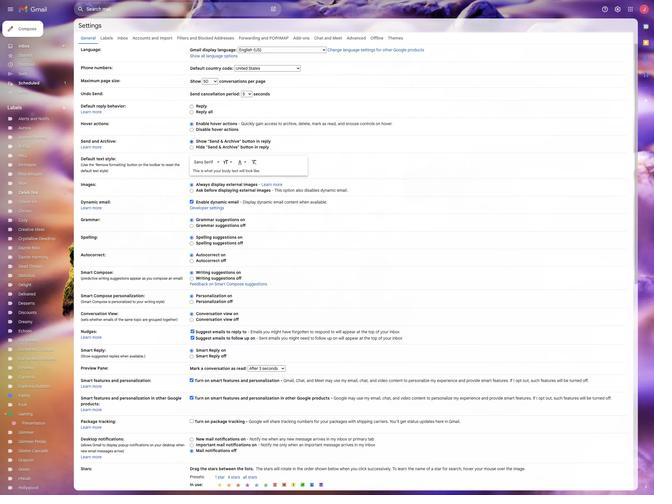 Task type: vqa. For each thing, say whether or not it's contained in the screenshot.


Task type: locate. For each thing, give the bounding box(es) containing it.
enchanted down echoes
[[18, 338, 38, 343]]

and inside "labels" navigation
[[30, 116, 37, 121]]

hover up disable hover actions
[[210, 121, 222, 126]]

1 view from the top
[[223, 311, 232, 316]]

more down package
[[92, 425, 102, 430]]

dewdrop
[[39, 236, 55, 241]]

1 horizontal spatial may
[[348, 396, 356, 401]]

0 vertical spatial hover
[[210, 121, 222, 126]]

maximum
[[81, 78, 100, 83]]

email down (allows
[[88, 449, 96, 453]]

0 vertical spatial out,
[[523, 378, 530, 383]]

personalization down personalization on
[[196, 299, 226, 304]]

me for only
[[273, 442, 278, 448]]

orange guillemet image
[[281, 482, 287, 488]]

send inside send and archive: learn more
[[81, 139, 91, 144]]

alerts and notifs
[[18, 116, 49, 121]]

1 enchanted from the top
[[18, 338, 38, 343]]

1 left "maximum" in the left of the page
[[64, 81, 66, 85]]

None checkbox
[[190, 200, 194, 204], [191, 336, 194, 340], [190, 378, 194, 382], [190, 200, 194, 204], [191, 336, 194, 340], [190, 378, 194, 382]]

0 vertical spatial gmail
[[190, 47, 201, 52]]

actions for disable
[[224, 127, 239, 132]]

euphoria for euphoria bubbles
[[18, 384, 35, 389]]

when inside enable dynamic email - display dynamic email content when available. developer settings
[[299, 200, 309, 205]]

new inside desktop notifications: (allows gmail to display popup notifications on your desktop when new email messages arrive) learn more
[[81, 449, 87, 453]]

(smart
[[81, 300, 91, 304]]

1 horizontal spatial provide
[[489, 396, 503, 401]]

2 euphoria from the top
[[18, 384, 35, 389]]

smart inside smart compose personalization: (smart compose is personalized to your writing style)
[[81, 293, 93, 298]]

dead thread link
[[18, 264, 42, 269]]

learn more link down products:
[[81, 407, 102, 412]]

button for show "send & archive" button in reply
[[242, 139, 255, 144]]

2 turn from the top
[[195, 396, 204, 401]]

1 vertical spatial mail
[[217, 442, 225, 448]]

reply all
[[196, 109, 213, 114]]

images down look
[[243, 182, 258, 187]]

style) inside smart compose personalization: (smart compose is personalized to your writing style)
[[156, 300, 165, 304]]

& up hide "send & archive" button in reply
[[220, 139, 223, 144]]

1 vertical spatial arrives
[[341, 442, 353, 448]]

learn more link down package
[[81, 425, 102, 430]]

spelling
[[196, 235, 212, 240], [196, 241, 212, 246]]

emails down 'view:'
[[103, 318, 113, 322]]

delivered link
[[18, 292, 36, 297]]

reply down send:
[[96, 104, 106, 109]]

green star image
[[263, 482, 269, 488]]

1 horizontal spatial experience
[[460, 396, 480, 401]]

0 vertical spatial notify
[[250, 437, 261, 442]]

2 follow from the left
[[315, 336, 326, 341]]

mark a conversation as read:
[[190, 366, 248, 371]]

shipping
[[357, 419, 373, 424]]

more inside "dynamic email: learn more"
[[92, 205, 102, 211]]

smart right smart reply off radio
[[196, 354, 208, 359]]

suggestions for writing suggestions off
[[211, 276, 235, 281]]

follow down conversation view off
[[231, 336, 243, 341]]

settings image
[[614, 6, 621, 13]]

b-day link
[[18, 144, 30, 149]]

0 vertical spatial show
[[190, 53, 200, 59]]

archive" for hide
[[223, 144, 239, 150]]

display for always
[[211, 182, 225, 187]]

actions
[[223, 121, 237, 126], [224, 127, 239, 132]]

me left 'only'
[[273, 442, 278, 448]]

smart up (predictive
[[81, 270, 93, 275]]

learn more link up "stars:"
[[81, 454, 102, 460]]

gmail.
[[449, 419, 460, 424]]

dynamic left email.
[[320, 188, 336, 193]]

writing up the are
[[144, 300, 155, 304]]

1 vertical spatial settings
[[210, 205, 224, 211]]

0 vertical spatial products
[[408, 47, 424, 52]]

an for when
[[299, 442, 304, 448]]

mail for new
[[206, 437, 214, 442]]

learn more link up hover actions:
[[81, 109, 102, 114]]

1 euphoria from the top
[[18, 375, 35, 380]]

alerts
[[18, 116, 29, 121]]

is
[[201, 168, 203, 173], [108, 300, 111, 304]]

to inside desktop notifications: (allows gmail to display popup notifications on your desktop when new email messages arrive) learn more
[[102, 443, 106, 447]]

stars right the
[[264, 466, 273, 472]]

0 horizontal spatial arrives
[[313, 437, 325, 442]]

1 turn from the top
[[195, 378, 204, 383]]

labels heading
[[7, 105, 61, 111]]

compose
[[18, 26, 36, 31], [226, 281, 244, 287], [94, 293, 112, 298], [92, 300, 107, 304]]

Enable hover actions radio
[[190, 122, 194, 126]]

language:
[[81, 47, 101, 52]]

preview pane:
[[81, 366, 108, 371]]

cozy link
[[18, 218, 28, 223]]

1 vertical spatial writing
[[144, 300, 155, 304]]

language
[[343, 47, 360, 52], [206, 53, 223, 59]]

writing for writing suggestions on
[[196, 270, 210, 275]]

1 horizontal spatial settings
[[361, 47, 375, 52]]

view for on
[[223, 311, 232, 316]]

creative ideas
[[18, 227, 45, 232]]

0 horizontal spatial products
[[312, 396, 330, 401]]

2 writing from the top
[[196, 276, 210, 281]]

hover for disable
[[212, 127, 223, 132]]

reset
[[166, 163, 174, 167]]

content down option
[[284, 200, 298, 205]]

off up writing suggestions on
[[221, 258, 226, 263]]

Disable hover actions radio
[[190, 128, 194, 132]]

Conversation view on radio
[[190, 312, 194, 316]]

tracking right "package"
[[228, 419, 245, 424]]

smart inside smart features and personalization in other google products: learn more
[[81, 396, 93, 401]]

tab list
[[638, 18, 654, 474]]

meet right 'chat,'
[[315, 378, 324, 383]]

2 view from the top
[[223, 317, 232, 322]]

disable
[[196, 127, 211, 132]]

and inside smart features and personalization: learn more
[[111, 378, 119, 383]]

gaming link
[[18, 412, 33, 417]]

labels for labels link
[[100, 35, 113, 41]]

0 horizontal spatial inbox link
[[18, 44, 29, 49]]

autocorrect down autocorrect on
[[196, 258, 220, 263]]

off for spelling suggestions off
[[238, 241, 243, 246]]

successively.
[[368, 466, 391, 472]]

None checkbox
[[191, 330, 194, 333], [190, 396, 194, 400], [190, 419, 194, 423], [191, 330, 194, 333], [190, 396, 194, 400], [190, 419, 194, 423]]

learn more link up products:
[[81, 384, 102, 389]]

compose inside button
[[18, 26, 36, 31]]

smart inside 'smart compose: (predictive writing suggestions appear as you compose an email)'
[[81, 270, 93, 275]]

1 autocorrect from the top
[[196, 252, 220, 258]]

0 vertical spatial spelling
[[196, 235, 212, 240]]

stars up blue star image
[[248, 475, 257, 480]]

email)
[[173, 276, 183, 281]]

1 suggest from the top
[[196, 329, 212, 335]]

0 horizontal spatial as
[[142, 276, 146, 281]]

labels up alerts
[[7, 105, 22, 111]]

reply up formatting options toolbar
[[259, 144, 269, 150]]

2 enable from the top
[[196, 200, 209, 205]]

2 dazzle from the top
[[18, 255, 31, 260]]

Spelling suggestions off radio
[[190, 241, 194, 246]]

check-ins
[[18, 199, 37, 204]]

bliss whisper link
[[18, 172, 43, 177]]

in inside smart features and personalization in other google products: learn more
[[151, 396, 155, 401]]

1 vertical spatial hover
[[212, 127, 223, 132]]

writing up feedback
[[196, 276, 210, 281]]

new mail notifications on - notify me when any new message arrives in my inbox or primary tab
[[196, 437, 374, 442]]

notify left 'only'
[[261, 442, 272, 448]]

conversation for conversation view off
[[196, 317, 222, 322]]

gmail image
[[18, 3, 50, 15]]

1 inside "labels" navigation
[[64, 81, 66, 85]]

0 vertical spatial personalization:
[[113, 293, 145, 298]]

crystalline
[[18, 236, 38, 241]]

2 spelling from the top
[[196, 241, 212, 246]]

2 vertical spatial hover
[[463, 466, 474, 472]]

suggestions for spelling suggestions off
[[213, 241, 237, 246]]

more down messages
[[92, 454, 102, 460]]

advanced search options image
[[268, 3, 279, 15]]

1 horizontal spatial use
[[357, 396, 363, 401]]

family
[[18, 393, 30, 398]]

grammar right 'grammar suggestions off' option
[[196, 223, 214, 228]]

1 dazzle from the top
[[18, 245, 31, 251]]

hover right disable
[[212, 127, 223, 132]]

1 vertical spatial off.
[[606, 396, 612, 401]]

when inside desktop notifications: (allows gmail to display popup notifications on your desktop when new email messages arrive) learn more
[[176, 443, 184, 447]]

smart for smart reply off
[[196, 354, 208, 359]]

off for grammar suggestions off
[[240, 223, 246, 228]]

feedback
[[190, 281, 208, 287]]

archive" up hide "send & archive" button in reply
[[224, 139, 241, 144]]

personalization: up smart features and personalization in other google products: learn more
[[120, 378, 151, 383]]

arrives up important
[[313, 437, 325, 442]]

0 vertical spatial euphoria
[[18, 375, 35, 380]]

3 enchanted from the top
[[18, 356, 38, 361]]

enchanted for enchanted tranquil
[[18, 347, 38, 352]]

hover right search,
[[463, 466, 474, 472]]

code:
[[222, 66, 233, 71]]

0 horizontal spatial might
[[271, 329, 281, 335]]

1 vertical spatial personalize
[[431, 396, 452, 401]]

conversation down conversation view on
[[196, 317, 222, 322]]

suggestions inside 'smart compose: (predictive writing suggestions appear as you compose an email)'
[[110, 276, 129, 281]]

enchanted for enchanted 'link'
[[18, 338, 38, 343]]

learn
[[398, 466, 407, 472]]

0 vertical spatial i
[[513, 378, 515, 383]]

page left size:
[[101, 78, 111, 83]]

an left email)
[[168, 276, 172, 281]]

notify left any
[[250, 437, 261, 442]]

1 horizontal spatial gmail
[[190, 47, 201, 52]]

0 horizontal spatial i
[[513, 378, 515, 383]]

learn inside package tracking: learn more
[[81, 425, 91, 430]]

smart down writing suggestions off
[[214, 281, 225, 287]]

when inside smart reply: (show suggested replies when available.)
[[120, 354, 129, 358]]

"send for hide
[[206, 144, 218, 150]]

0 vertical spatial &
[[220, 139, 223, 144]]

more down products:
[[92, 407, 102, 412]]

smart for smart reply on
[[196, 348, 208, 353]]

learn up products:
[[81, 384, 91, 389]]

to inside default text style: (use the 'remove formatting' button on the toolbar to reset the default text style)
[[161, 163, 165, 167]]

settings
[[78, 21, 102, 29]]

more inside smart features and personalization: learn more
[[92, 384, 102, 389]]

2 aurora from the top
[[18, 135, 31, 140]]

view for off
[[223, 317, 232, 322]]

off up between
[[231, 448, 237, 453]]

accounts
[[133, 35, 150, 41]]

1 horizontal spatial send
[[190, 91, 200, 97]]

1 vertical spatial may
[[348, 396, 356, 401]]

tracking right share
[[281, 419, 296, 424]]

1 vertical spatial grammar
[[196, 223, 214, 228]]

show down default country code:
[[190, 79, 202, 84]]

enable up disable
[[196, 121, 209, 126]]

1 vertical spatial new
[[81, 449, 87, 453]]

preview
[[81, 366, 96, 371]]

and inside smart features and personalization in other google products: learn more
[[111, 396, 119, 401]]

inbox inside "labels" navigation
[[18, 44, 29, 49]]

in
[[256, 139, 260, 144], [254, 144, 258, 150], [151, 396, 155, 401], [280, 396, 284, 401], [445, 419, 448, 424], [326, 437, 330, 442], [355, 442, 358, 448], [293, 466, 296, 472]]

0 vertical spatial features.
[[493, 378, 509, 383]]

personalization down smart features and personalization: learn more
[[120, 396, 150, 401]]

spelling:
[[81, 235, 98, 240]]

delicious
[[18, 273, 35, 278]]

learn more link down nudges: on the left bottom of page
[[81, 335, 102, 340]]

default inside default text style: (use the 'remove formatting' button on the toolbar to reset the default text style)
[[81, 156, 95, 161]]

support image
[[602, 6, 608, 13]]

might left the have on the left bottom of the page
[[271, 329, 281, 335]]

1 aurora from the top
[[18, 125, 31, 131]]

2 suggest from the top
[[196, 336, 212, 341]]

2 glimmer from the top
[[18, 439, 34, 444]]

smart reply on
[[196, 348, 226, 353]]

themes link
[[388, 35, 403, 41]]

red bang image
[[272, 482, 278, 488]]

0 vertical spatial if
[[510, 378, 512, 383]]

0 vertical spatial language
[[343, 47, 360, 52]]

1 tracking from the left
[[228, 419, 245, 424]]

reply
[[196, 104, 207, 109], [196, 109, 207, 114], [209, 348, 220, 353], [209, 354, 220, 359]]

1 grammar from the top
[[196, 217, 214, 222]]

smart inside smart reply: (show suggested replies when available.)
[[81, 348, 93, 353]]

is left personalized
[[108, 300, 111, 304]]

content up turn on smart features and personalization in other google products - google may use my email, chat, and video content to personalize my experience and provide smart features. if i opt out, such features will be turned off.
[[389, 378, 403, 383]]

off down spelling suggestions on
[[238, 241, 243, 246]]

off for conversation view off
[[233, 317, 239, 322]]

is inside smart compose personalization: (smart compose is personalized to your writing style)
[[108, 300, 111, 304]]

a right name
[[431, 466, 433, 472]]

1 vertical spatial video
[[401, 396, 411, 401]]

the
[[256, 466, 263, 472]]

0 vertical spatial all
[[201, 53, 205, 59]]

1 glimmer from the top
[[18, 430, 34, 435]]

euphoria
[[18, 375, 35, 380], [18, 384, 35, 389]]

enable for enable hover actions
[[196, 121, 209, 126]]

for
[[376, 47, 381, 52], [314, 419, 319, 424], [442, 466, 448, 472]]

personalization: inside smart features and personalization: learn more
[[120, 378, 151, 383]]

1 vertical spatial gmail
[[93, 443, 101, 447]]

starred link
[[18, 53, 32, 58]]

3 turn from the top
[[195, 419, 204, 424]]

Grammar suggestions off radio
[[190, 224, 194, 228]]

more up the ask before displaying external images - this option also disables dynamic email.
[[273, 182, 282, 187]]

0 vertical spatial an
[[168, 276, 172, 281]]

purple question image
[[318, 482, 324, 488]]

mail
[[206, 437, 214, 442], [217, 442, 225, 448]]

1 vertical spatial dazzle
[[18, 255, 31, 260]]

inbox link right labels link
[[117, 35, 128, 41]]

appear inside 'smart compose: (predictive writing suggestions appear as you compose an email)'
[[130, 276, 141, 281]]

1 personalization from the top
[[196, 293, 226, 298]]

personalization up share
[[249, 396, 279, 401]]

gmail down desktop
[[93, 443, 101, 447]]

0 horizontal spatial page
[[101, 78, 111, 83]]

aurora for aurora link
[[18, 125, 31, 131]]

mark
[[190, 366, 200, 371]]

all up purple star image at left
[[243, 475, 247, 480]]

conversation inside conversation view: (sets whether emails of the same topic are grouped together)
[[81, 311, 107, 316]]

0 horizontal spatial is
[[108, 300, 111, 304]]

1 vertical spatial send
[[81, 139, 91, 144]]

style:
[[105, 156, 116, 161]]

as left 'read:'
[[231, 366, 236, 371]]

external up displaying
[[226, 182, 242, 187]]

an
[[168, 276, 172, 281], [299, 442, 304, 448]]

turn for turn on smart features and personalization in other google products - google may use my email, chat, and video content to personalize my experience and provide smart features. if i opt out, such features will be turned off.
[[195, 396, 204, 401]]

conversation up conversation view off
[[196, 311, 222, 316]]

2 horizontal spatial all
[[243, 475, 247, 480]]

0 horizontal spatial settings
[[210, 205, 224, 211]]

euphoria bubbles link
[[18, 384, 51, 389]]

archive" down show "send & archive" button in reply
[[223, 144, 239, 150]]

conversations per page
[[218, 79, 265, 84]]

0 vertical spatial message
[[295, 437, 312, 442]]

compose
[[153, 276, 168, 281]]

default inside 'default reply behavior: learn more'
[[81, 104, 95, 109]]

bliss whisper
[[18, 172, 43, 177]]

packages
[[330, 419, 347, 424]]

0 horizontal spatial 1
[[64, 81, 66, 85]]

1 vertical spatial show
[[190, 79, 202, 84]]

0 vertical spatial such
[[531, 378, 540, 383]]

1 vertical spatial at
[[359, 336, 363, 341]]

smart for smart reply: (show suggested replies when available.)
[[81, 348, 93, 353]]

1 writing from the top
[[196, 270, 210, 275]]

email down the ask before displaying external images - this option also disables dynamic email.
[[274, 200, 283, 205]]

same
[[124, 318, 133, 322]]

dazzle for dazzle bliss
[[18, 245, 31, 251]]

display up show all language options 'link'
[[202, 47, 216, 52]]

enable inside enable dynamic email - display dynamic email content when available. developer settings
[[196, 200, 209, 205]]

1 vertical spatial personalization:
[[120, 378, 151, 383]]

Smart Reply off radio
[[190, 354, 194, 359]]

on inside desktop notifications: (allows gmail to display popup notifications on your desktop when new email messages arrive) learn more
[[150, 443, 154, 447]]

smart right smart reply on radio
[[196, 348, 208, 353]]

import
[[160, 35, 172, 41]]

all for reply
[[208, 109, 213, 114]]

1 horizontal spatial follow
[[315, 336, 326, 341]]

writing inside smart compose personalization: (smart compose is personalized to your writing style)
[[144, 300, 155, 304]]

dazzle for dazzle harmony
[[18, 255, 31, 260]]

search,
[[449, 466, 462, 472]]

2 vertical spatial for
[[442, 466, 448, 472]]

chat and meet
[[314, 35, 342, 41]]

learn up the ask before displaying external images - this option also disables dynamic email.
[[261, 182, 272, 187]]

show all language options
[[190, 53, 238, 59]]

Always display external images radio
[[190, 183, 194, 187]]

tranquil
[[39, 347, 54, 352]]

style) down 'remove
[[100, 169, 108, 173]]

0 vertical spatial content
[[284, 200, 298, 205]]

cancellation
[[201, 91, 225, 97]]

actions up show "send & archive" button in reply
[[224, 127, 239, 132]]

main menu image
[[7, 6, 14, 13]]

you inside 'smart compose: (predictive writing suggestions appear as you compose an email)'
[[147, 276, 152, 281]]

arrives down or
[[341, 442, 353, 448]]

0 horizontal spatial gmail
[[93, 443, 101, 447]]

1 vertical spatial display
[[211, 182, 225, 187]]

grammar for grammar suggestions on
[[196, 217, 214, 222]]

celeb tea link
[[18, 190, 38, 195]]

more inside smart features and personalization in other google products: learn more
[[92, 407, 102, 412]]

inbox for the top inbox 'link'
[[117, 35, 128, 41]]

1 vertical spatial notify
[[261, 442, 272, 448]]

chores
[[18, 209, 32, 214]]

1 horizontal spatial chat,
[[382, 396, 392, 401]]

as
[[322, 121, 326, 126], [142, 276, 146, 281], [231, 366, 236, 371]]

2 personalization from the top
[[196, 299, 226, 304]]

emails inside conversation view: (sets whether emails of the same topic are grouped together)
[[103, 318, 113, 322]]

61
[[63, 44, 66, 48]]

0 horizontal spatial labels
[[7, 105, 22, 111]]

0 vertical spatial display
[[202, 47, 216, 52]]

if
[[510, 378, 512, 383], [533, 396, 535, 401]]

2 up from the left
[[327, 336, 332, 341]]

2 enchanted from the top
[[18, 347, 38, 352]]

default for default country code:
[[190, 66, 205, 71]]

more inside 'default reply behavior: learn more'
[[92, 109, 102, 114]]

enable for enable dynamic email
[[196, 200, 209, 205]]

conversation view: (sets whether emails of the same topic are grouped together)
[[81, 311, 178, 322]]

red star image
[[235, 482, 241, 488]]

more inside send and archive: learn more
[[92, 144, 102, 150]]

as left "compose"
[[142, 276, 146, 281]]

1 vertical spatial &
[[219, 144, 222, 150]]

smart up (show
[[81, 348, 93, 353]]

when right "desktop"
[[176, 443, 184, 447]]

1 spelling from the top
[[196, 235, 212, 240]]

enchanted down enchanted 'link'
[[18, 347, 38, 352]]

0 horizontal spatial sent
[[18, 71, 27, 76]]

1 vertical spatial autocorrect
[[196, 258, 220, 263]]

alerts and notifs link
[[18, 116, 49, 121]]

view up conversation view off
[[223, 311, 232, 316]]

learn more link for default reply behavior:
[[81, 109, 102, 114]]

smart inside smart features and personalization: learn more
[[81, 378, 93, 383]]

(predictive
[[81, 276, 98, 281]]

message up important
[[295, 437, 312, 442]]

mail up important
[[206, 437, 214, 442]]

4
[[228, 475, 230, 480]]

off up mark a conversation as read:
[[221, 354, 226, 359]]

conversation up whether
[[81, 311, 107, 316]]

conversation for conversation view: (sets whether emails of the same topic are grouped together)
[[81, 311, 107, 316]]

2 autocorrect from the top
[[196, 258, 220, 263]]

personalization for personalization off
[[196, 299, 226, 304]]

show
[[190, 53, 200, 59], [190, 79, 202, 84], [196, 139, 207, 144]]

me
[[262, 437, 267, 442], [273, 442, 278, 448]]

learn inside "dynamic email: learn more"
[[81, 205, 91, 211]]

bliss up blue on the top left of the page
[[18, 172, 27, 177]]

1 enable from the top
[[196, 121, 209, 126]]

1 horizontal spatial mail
[[217, 442, 225, 448]]

1 horizontal spatial features.
[[516, 396, 532, 401]]

accounts and import link
[[133, 35, 172, 41]]

the inside conversation view: (sets whether emails of the same topic are grouped together)
[[118, 318, 124, 322]]

1 horizontal spatial email,
[[371, 396, 381, 401]]

learn down package
[[81, 425, 91, 430]]

learn up the (use
[[81, 144, 91, 150]]

Show "Send & Archive" button in reply radio
[[190, 140, 194, 144]]

Smart Reply on radio
[[190, 349, 194, 353]]

0 vertical spatial turn
[[195, 378, 204, 383]]

button down show "send & archive" button in reply
[[240, 144, 253, 150]]

toolbar
[[149, 163, 161, 167]]

suggestions for grammar suggestions off
[[215, 223, 239, 228]]

off down the grammar suggestions on
[[240, 223, 246, 228]]

smart for smart compose personalization: (smart compose is personalized to your writing style)
[[81, 293, 93, 298]]

personalization
[[196, 293, 226, 298], [196, 299, 226, 304]]

labels inside navigation
[[7, 105, 22, 111]]

euphoria down euphoria link
[[18, 384, 35, 389]]

1 vertical spatial 1
[[215, 475, 217, 480]]

1 vertical spatial images
[[257, 188, 271, 193]]

glimmer for glimmer petals
[[18, 439, 34, 444]]

formatting'
[[109, 163, 126, 167]]

0 horizontal spatial be
[[564, 378, 568, 383]]

2 grammar from the top
[[196, 223, 214, 228]]

glimmer down glimmer link
[[18, 439, 34, 444]]

all down cancellation
[[208, 109, 213, 114]]

add-ons link
[[293, 35, 310, 41]]

grammar suggestions off
[[196, 223, 246, 228]]

1 vertical spatial use
[[357, 396, 363, 401]]

button inside default text style: (use the 'remove formatting' button on the toolbar to reset the default text style)
[[127, 163, 137, 167]]

follow down respond
[[315, 336, 326, 341]]

yellow star image
[[217, 482, 223, 488]]

1 horizontal spatial me
[[273, 442, 278, 448]]

style) inside default text style: (use the 'remove formatting' button on the toolbar to reset the default text style)
[[100, 169, 108, 173]]

Grammar suggestions on radio
[[190, 218, 194, 222]]

features
[[94, 378, 110, 383], [223, 378, 240, 383], [541, 378, 556, 383], [94, 396, 110, 401], [223, 396, 240, 401], [564, 396, 579, 401]]

display up the before
[[211, 182, 225, 187]]

numbers:
[[94, 65, 113, 70]]

learn more link for send and archive:
[[81, 144, 102, 150]]

autocorrect on
[[196, 252, 226, 258]]

New mail notifications on radio
[[190, 437, 194, 442]]

your inside desktop notifications: (allows gmail to display popup notifications on your desktop when new email messages arrive) learn more
[[155, 443, 162, 447]]

compose down gmail image
[[18, 26, 36, 31]]

1 vertical spatial email,
[[371, 396, 381, 401]]

1 vertical spatial external
[[239, 188, 256, 193]]

Hide "Send & Archive" button in reply radio
[[190, 145, 194, 150]]

hnoah link
[[18, 476, 31, 481]]

chat,
[[360, 378, 369, 383], [382, 396, 392, 401]]

dazzle
[[18, 245, 31, 251], [18, 255, 31, 260]]

personalization for personalization on
[[196, 293, 226, 298]]

dreamy link
[[18, 319, 33, 324]]

experience
[[437, 378, 457, 383], [460, 396, 480, 401]]

None search field
[[74, 2, 281, 16]]

learn inside smart features and personalization in other google products: learn more
[[81, 407, 91, 412]]

notify for notify me when any new message arrives in my inbox or primary tab
[[250, 437, 261, 442]]

snooze
[[346, 121, 359, 126]]

an inside 'smart compose: (predictive writing suggestions appear as you compose an email)'
[[168, 276, 172, 281]]

on inside default text style: (use the 'remove formatting' button on the toolbar to reset the default text style)
[[138, 163, 142, 167]]

Writing suggestions off radio
[[190, 277, 194, 281]]

hover for enable
[[210, 121, 222, 126]]

Personalization off radio
[[190, 300, 194, 304]]

send up reply option
[[190, 91, 200, 97]]

default for default reply behavior: learn more
[[81, 104, 95, 109]]

0 horizontal spatial dynamic
[[210, 200, 227, 205]]

blue info image
[[309, 482, 315, 488]]

green
[[18, 467, 30, 472]]

tea
[[31, 190, 38, 195]]

0 vertical spatial dazzle
[[18, 245, 31, 251]]

0 horizontal spatial provide
[[466, 378, 480, 383]]

0 horizontal spatial mail
[[206, 437, 214, 442]]

1 vertical spatial a
[[431, 466, 433, 472]]



Task type: describe. For each thing, give the bounding box(es) containing it.
bbq
[[18, 153, 27, 158]]

glisten cascade link
[[18, 448, 48, 454]]

orange star image
[[226, 482, 232, 488]]

over
[[497, 466, 505, 472]]

0 vertical spatial ethereal
[[32, 135, 47, 140]]

scheduled
[[18, 80, 39, 86]]

creative ideas link
[[18, 227, 45, 232]]

turn for turn on package tracking - google will share tracking numbers for your packages with shipping carriers. you'll get status updates here in gmail.
[[195, 419, 204, 424]]

1 up from the left
[[244, 336, 249, 341]]

learn more link for dynamic email:
[[81, 205, 102, 211]]

an for compose
[[168, 276, 172, 281]]

0 vertical spatial turned
[[569, 378, 582, 383]]

suggestions for spelling suggestions on
[[213, 235, 237, 240]]

smart for smart features and personalization in other google products: learn more
[[81, 396, 93, 401]]

sans serif option
[[193, 159, 216, 165]]

reply inside 'default reply behavior: learn more'
[[96, 104, 106, 109]]

crystalline dewdrop link
[[18, 236, 55, 241]]

delicious link
[[18, 273, 35, 278]]

actions:
[[94, 121, 109, 126]]

1 horizontal spatial language
[[343, 47, 360, 52]]

general link
[[81, 35, 96, 41]]

1 vertical spatial out,
[[546, 396, 553, 401]]

to inside smart compose personalization: (smart compose is personalized to your writing style)
[[133, 300, 136, 304]]

you right emails
[[263, 329, 270, 335]]

personalized
[[112, 300, 132, 304]]

desktop
[[81, 437, 97, 442]]

accounts and import
[[133, 35, 172, 41]]

stars right 4
[[231, 475, 240, 480]]

2 horizontal spatial other
[[382, 47, 392, 52]]

euphoria for euphoria link
[[18, 375, 35, 380]]

enchanted for enchanted whispers
[[18, 356, 38, 361]]

show for show
[[190, 79, 202, 84]]

1 star 4 stars all stars
[[215, 475, 257, 480]]

behavior:
[[107, 104, 126, 109]]

change language settings for other google products link
[[328, 47, 424, 52]]

smart for smart features and personalization: learn more
[[81, 378, 93, 383]]

arrive)
[[114, 449, 124, 453]]

search mail image
[[76, 4, 86, 14]]

learn more link for package tracking:
[[81, 425, 102, 430]]

4 stars link
[[228, 475, 243, 480]]

language:
[[218, 47, 237, 52]]

0 vertical spatial as
[[322, 121, 326, 126]]

bubbles
[[36, 384, 51, 389]]

spelling for spelling suggestions on
[[196, 235, 212, 240]]

'remove
[[95, 163, 108, 167]]

personalization: inside smart compose personalization: (smart compose is personalized to your writing style)
[[113, 293, 145, 298]]

writing inside 'smart compose: (predictive writing suggestions appear as you compose an email)'
[[98, 276, 109, 281]]

off for writing suggestions off
[[236, 276, 242, 281]]

sent inside "labels" navigation
[[18, 71, 27, 76]]

any
[[279, 437, 286, 442]]

send for send cancellation period:
[[190, 91, 200, 97]]

reply:
[[94, 348, 106, 353]]

autocorrect for autocorrect on
[[196, 252, 220, 258]]

learn more link for smart features and personalization:
[[81, 384, 102, 389]]

1 horizontal spatial email
[[228, 200, 239, 205]]

1 vertical spatial bliss
[[32, 245, 40, 251]]

1 vertical spatial appear
[[342, 329, 356, 335]]

emails
[[250, 329, 262, 335]]

other inside smart features and personalization in other google products: learn more
[[156, 396, 166, 401]]

lists.
[[245, 466, 254, 472]]

dead
[[18, 264, 28, 269]]

notifications:
[[98, 437, 124, 442]]

reply down 'access'
[[261, 139, 271, 144]]

suggestions for writing suggestions on
[[211, 270, 235, 275]]

reply down smart reply on
[[209, 354, 220, 359]]

when right 'only'
[[288, 442, 298, 448]]

what
[[204, 168, 213, 173]]

0 vertical spatial star
[[434, 466, 442, 472]]

suggest emails to reply to - emails you might have forgotten to respond to will appear at the top of your inbox
[[196, 329, 400, 335]]

general
[[81, 35, 96, 41]]

available.
[[310, 200, 327, 205]]

smart features and personalization in other google products: learn more
[[81, 396, 181, 412]]

or
[[348, 437, 352, 442]]

actions for enable
[[223, 121, 237, 126]]

email.
[[337, 188, 348, 193]]

glisten cascade
[[18, 448, 48, 454]]

turn on smart features and personalization in other google products - google may use my email, chat, and video content to personalize my experience and provide smart features. if i opt out, such features will be turned off.
[[195, 396, 612, 401]]

you left click
[[351, 466, 357, 472]]

your inside smart compose personalization: (smart compose is personalized to your writing style)
[[137, 300, 144, 304]]

filters and blocked addresses
[[177, 35, 234, 41]]

suggestions for grammar suggestions on
[[215, 217, 239, 222]]

0 vertical spatial provide
[[466, 378, 480, 383]]

email inside desktop notifications: (allows gmail to display popup notifications on your desktop when new email messages arrive) learn more
[[88, 449, 96, 453]]

suggest for suggest emails to reply to - emails you might have forgotten to respond to will appear at the top of your inbox
[[196, 329, 212, 335]]

all for show
[[201, 53, 205, 59]]

Conversation view off radio
[[190, 318, 194, 322]]

creative
[[18, 227, 34, 232]]

1 horizontal spatial if
[[533, 396, 535, 401]]

Spelling suggestions on radio
[[190, 236, 194, 240]]

show "send & archive" button in reply
[[196, 139, 271, 144]]

0 horizontal spatial experience
[[437, 378, 457, 383]]

learn inside smart features and personalization: learn more
[[81, 384, 91, 389]]

text right body
[[232, 168, 238, 173]]

1 horizontal spatial video
[[401, 396, 411, 401]]

1 horizontal spatial dynamic
[[257, 200, 273, 205]]

google inside smart features and personalization in other google products: learn more
[[167, 396, 181, 401]]

autocorrect for autocorrect off
[[196, 258, 220, 263]]

glimmer for glimmer link
[[18, 430, 34, 435]]

compose:
[[94, 270, 113, 275]]

me for when
[[262, 437, 267, 442]]

off for mail notifications off
[[231, 448, 237, 453]]

& for show
[[220, 139, 223, 144]]

text down 'remove
[[93, 169, 99, 173]]

features inside smart features and personalization in other google products: learn more
[[94, 396, 110, 401]]

cascade
[[32, 448, 48, 454]]

send cancellation period:
[[190, 91, 241, 97]]

1 horizontal spatial arrives
[[341, 442, 353, 448]]

purple star image
[[245, 482, 250, 488]]

fruit link
[[18, 402, 27, 407]]

writing suggestions off
[[196, 276, 242, 281]]

archive:
[[100, 139, 116, 144]]

advanced
[[347, 35, 366, 41]]

0 vertical spatial external
[[226, 182, 242, 187]]

off down personalization on
[[227, 299, 233, 304]]

0 horizontal spatial bliss
[[18, 172, 27, 177]]

1 horizontal spatial off.
[[606, 396, 612, 401]]

personalization for turn on smart features and personalization in other google products -
[[249, 396, 279, 401]]

notifs
[[38, 116, 49, 121]]

quickly
[[241, 121, 255, 126]]

more inside package tracking: learn more
[[92, 425, 102, 430]]

0 vertical spatial email,
[[348, 378, 358, 383]]

always
[[196, 182, 210, 187]]

0 horizontal spatial meet
[[315, 378, 324, 383]]

compose down writing suggestions off
[[226, 281, 244, 287]]

blue star image
[[254, 482, 260, 488]]

yellow bang image
[[291, 482, 296, 488]]

display for gmail
[[202, 47, 216, 52]]

learn more link for nudges:
[[81, 335, 102, 340]]

stars up 1 star link
[[208, 466, 218, 472]]

emails up smart reply on
[[213, 336, 225, 341]]

smart reply off
[[196, 354, 226, 359]]

0 vertical spatial settings
[[361, 47, 375, 52]]

1 vertical spatial language
[[206, 53, 223, 59]]

1 follow from the left
[[231, 336, 243, 341]]

discounts link
[[18, 310, 37, 315]]

0 vertical spatial arrives
[[313, 437, 325, 442]]

1 horizontal spatial personalize
[[431, 396, 452, 401]]

popup
[[118, 443, 129, 447]]

smart compose personalization: (smart compose is personalized to your writing style)
[[81, 293, 165, 304]]

harmony
[[32, 255, 48, 260]]

cozy
[[18, 218, 28, 223]]

1 horizontal spatial products
[[408, 47, 424, 52]]

Personalization on radio
[[190, 294, 194, 298]]

0 vertical spatial images
[[243, 182, 258, 187]]

show for show "send & archive" button in reply
[[196, 139, 207, 144]]

& for hide
[[219, 144, 222, 150]]

default for default text style: (use the 'remove formatting' button on the toolbar to reset the default text style)
[[81, 156, 95, 161]]

1 for 1
[[64, 81, 66, 85]]

remove formatting ‪(⌘\)‬ image
[[251, 159, 257, 165]]

Search mail text field
[[87, 6, 254, 12]]

learn inside desktop notifications: (allows gmail to display popup notifications on your desktop when new email messages arrive) learn more
[[81, 454, 91, 460]]

- inside enable dynamic email - display dynamic email content when available. developer settings
[[240, 200, 242, 205]]

0 horizontal spatial a
[[201, 366, 203, 371]]

nudges: learn more
[[81, 329, 102, 340]]

text up 'remove
[[96, 156, 104, 161]]

conversation for conversation view on
[[196, 311, 222, 316]]

grammar suggestions on
[[196, 217, 245, 222]]

1 vertical spatial top
[[371, 336, 377, 341]]

0 horizontal spatial out,
[[523, 378, 530, 383]]

of inside conversation view: (sets whether emails of the same topic are grouped together)
[[114, 318, 117, 322]]

0 vertical spatial use
[[334, 378, 340, 383]]

2 tracking from the left
[[281, 419, 296, 424]]

spelling for spelling suggestions off
[[196, 241, 212, 246]]

mail for important
[[217, 442, 225, 448]]

0 vertical spatial might
[[271, 329, 281, 335]]

1 vertical spatial message
[[324, 442, 340, 448]]

emails down conversation view off
[[213, 329, 225, 335]]

1 horizontal spatial be
[[587, 396, 591, 401]]

click
[[358, 466, 367, 472]]

and inside send and archive: learn more
[[92, 139, 99, 144]]

more inside desktop notifications: (allows gmail to display popup notifications on your desktop when new email messages arrive) learn more
[[92, 454, 102, 460]]

2 vertical spatial appear
[[345, 336, 358, 341]]

images:
[[81, 182, 96, 187]]

off for smart reply off
[[221, 354, 226, 359]]

1 star link
[[215, 475, 228, 480]]

hover actions:
[[81, 121, 109, 126]]

compose up personalized
[[94, 293, 112, 298]]

personalization inside smart features and personalization in other google products: learn more
[[120, 396, 150, 401]]

turn for turn on smart features and personalization - gmail, chat, and meet may use my email, chat, and video content to personalize my experience and provide smart features. if i opt out, such features will be turned off.
[[195, 378, 204, 383]]

0 horizontal spatial off.
[[583, 378, 589, 383]]

writing for writing suggestions off
[[196, 276, 210, 281]]

1 vertical spatial such
[[554, 396, 563, 401]]

personalization for turn on smart features and personalization -
[[249, 378, 279, 383]]

you down the have on the left bottom of the page
[[281, 336, 288, 341]]

0 vertical spatial top
[[368, 329, 375, 335]]

updates
[[420, 419, 434, 424]]

suggest for suggest emails to follow up on - sent emails you might need to follow up on will appear at the top of your inbox
[[196, 336, 212, 341]]

notifications inside desktop notifications: (allows gmail to display popup notifications on your desktop when new email messages arrive) learn more
[[129, 443, 149, 447]]

learn more link for smart features and personalization in other google products:
[[81, 407, 102, 412]]

Autocorrect on radio
[[190, 253, 194, 257]]

personalization on
[[196, 293, 232, 298]]

1 vertical spatial content
[[389, 378, 403, 383]]

1 horizontal spatial for
[[376, 47, 381, 52]]

conversations
[[219, 79, 247, 84]]

1 vertical spatial this
[[274, 188, 282, 193]]

smart for smart compose: (predictive writing suggestions appear as you compose an email)
[[81, 270, 93, 275]]

learn inside send and archive: learn more
[[81, 144, 91, 150]]

inbox for left inbox 'link'
[[18, 44, 29, 49]]

gmail inside desktop notifications: (allows gmail to display popup notifications on your desktop when new email messages arrive) learn more
[[93, 443, 101, 447]]

country
[[206, 66, 221, 71]]

status
[[407, 419, 419, 424]]

2 horizontal spatial content
[[412, 396, 426, 401]]

1 vertical spatial chat,
[[382, 396, 392, 401]]

reply up the reply all
[[196, 104, 207, 109]]

1 horizontal spatial other
[[285, 396, 296, 401]]

0 horizontal spatial this
[[193, 168, 200, 173]]

suggested
[[91, 354, 108, 358]]

respond
[[315, 329, 330, 335]]

1 vertical spatial ethereal
[[18, 365, 34, 371]]

smart features and personalization: learn more
[[81, 378, 151, 389]]

Writing suggestions on radio
[[190, 271, 194, 275]]

labels for 'labels' heading
[[7, 105, 22, 111]]

1 horizontal spatial i
[[536, 396, 537, 401]]

mail notifications off
[[196, 448, 237, 453]]

1 vertical spatial might
[[289, 336, 299, 341]]

presentation link
[[22, 421, 45, 426]]

display
[[243, 200, 256, 205]]

2 horizontal spatial dynamic
[[320, 188, 336, 193]]

Ask before displaying external images radio
[[190, 189, 194, 193]]

reply left emails
[[231, 329, 241, 335]]

1 vertical spatial experience
[[460, 396, 480, 401]]

1 horizontal spatial as
[[231, 366, 236, 371]]

1 for 1 star 4 stars all stars
[[215, 475, 217, 480]]

1 horizontal spatial new
[[287, 437, 294, 442]]

more inside nudges: learn more
[[92, 335, 102, 340]]

starred
[[18, 53, 32, 58]]

0 horizontal spatial features.
[[493, 378, 509, 383]]

0 vertical spatial chat,
[[360, 378, 369, 383]]

learn inside 'default reply behavior: learn more'
[[81, 109, 91, 114]]

notify for notify me only when an important message arrives in my inbox
[[261, 442, 272, 448]]

reply up "smart reply off"
[[209, 348, 220, 353]]

Reply radio
[[190, 104, 194, 109]]

2 vertical spatial all
[[243, 475, 247, 480]]

1 horizontal spatial meet
[[333, 35, 342, 41]]

desserts
[[18, 301, 35, 306]]

Important mail notifications on radio
[[190, 443, 194, 448]]

grayson
[[18, 458, 34, 463]]

0 vertical spatial opt
[[516, 378, 522, 383]]

Reply all radio
[[190, 110, 194, 114]]

as inside 'smart compose: (predictive writing suggestions appear as you compose an email)'
[[142, 276, 146, 281]]

"send for show
[[208, 139, 219, 144]]

in
[[190, 482, 194, 487]]

formatting options toolbar
[[192, 157, 306, 167]]

compose right (smart
[[92, 300, 107, 304]]

1 vertical spatial provide
[[489, 396, 503, 401]]

Mail notifications off radio
[[190, 449, 194, 453]]

show for show all language options
[[190, 53, 200, 59]]

bbq link
[[18, 153, 27, 158]]

Autocorrect off radio
[[190, 259, 194, 263]]

0 horizontal spatial video
[[378, 378, 388, 383]]

green check image
[[300, 482, 306, 488]]

(allows
[[81, 443, 92, 447]]

archive" for show
[[224, 139, 241, 144]]

sans serif
[[194, 160, 213, 165]]

emails down 'suggest emails to reply to - emails you might have forgotten to respond to will appear at the top of your inbox'
[[268, 336, 280, 341]]

serif
[[204, 160, 213, 165]]

reply right the reply all option
[[196, 109, 207, 114]]

0 vertical spatial be
[[564, 378, 568, 383]]

have
[[282, 329, 291, 335]]

1 horizontal spatial opt
[[538, 396, 545, 401]]

learn more link up the ask before displaying external images - this option also disables dynamic email.
[[261, 182, 282, 187]]

1 horizontal spatial turned
[[592, 396, 605, 401]]

delivered
[[18, 292, 36, 297]]

features inside smart features and personalization: learn more
[[94, 378, 110, 383]]

when left any
[[268, 437, 278, 442]]

display inside desktop notifications: (allows gmail to display popup notifications on your desktop when new email messages arrive) learn more
[[106, 443, 117, 447]]

1 horizontal spatial page
[[256, 79, 265, 84]]

0 horizontal spatial may
[[325, 378, 333, 383]]

0 horizontal spatial star
[[218, 475, 225, 480]]

ethereal link
[[18, 365, 34, 371]]

2 horizontal spatial email
[[274, 200, 283, 205]]

0 horizontal spatial personalize
[[409, 378, 430, 383]]

when right below at the bottom right of page
[[340, 466, 350, 472]]

content inside enable dynamic email - display dynamic email content when available. developer settings
[[284, 200, 298, 205]]

learn inside nudges: learn more
[[81, 335, 91, 340]]

carriers.
[[374, 419, 389, 424]]

more button
[[0, 88, 69, 97]]

aurora for aurora ethereal
[[18, 135, 31, 140]]

button for hide "send & archive" button in reply
[[240, 144, 253, 150]]

discounts
[[18, 310, 37, 315]]

grammar for grammar suggestions off
[[196, 223, 214, 228]]

share
[[270, 419, 280, 424]]

option
[[283, 188, 295, 193]]

2 horizontal spatial for
[[442, 466, 448, 472]]

0 vertical spatial inbox link
[[117, 35, 128, 41]]

settings inside enable dynamic email - display dynamic email content when available. developer settings
[[210, 205, 224, 211]]

send for send and archive: learn more
[[81, 139, 91, 144]]

change
[[328, 47, 342, 52]]

0 vertical spatial is
[[201, 168, 203, 173]]

0 horizontal spatial if
[[510, 378, 512, 383]]

labels navigation
[[0, 18, 74, 495]]

nudges:
[[81, 329, 97, 334]]

0 vertical spatial at
[[357, 329, 360, 335]]

offline link
[[371, 35, 383, 41]]

1 horizontal spatial sent
[[259, 336, 267, 341]]

gaming
[[18, 412, 33, 417]]

0 horizontal spatial for
[[314, 419, 319, 424]]



